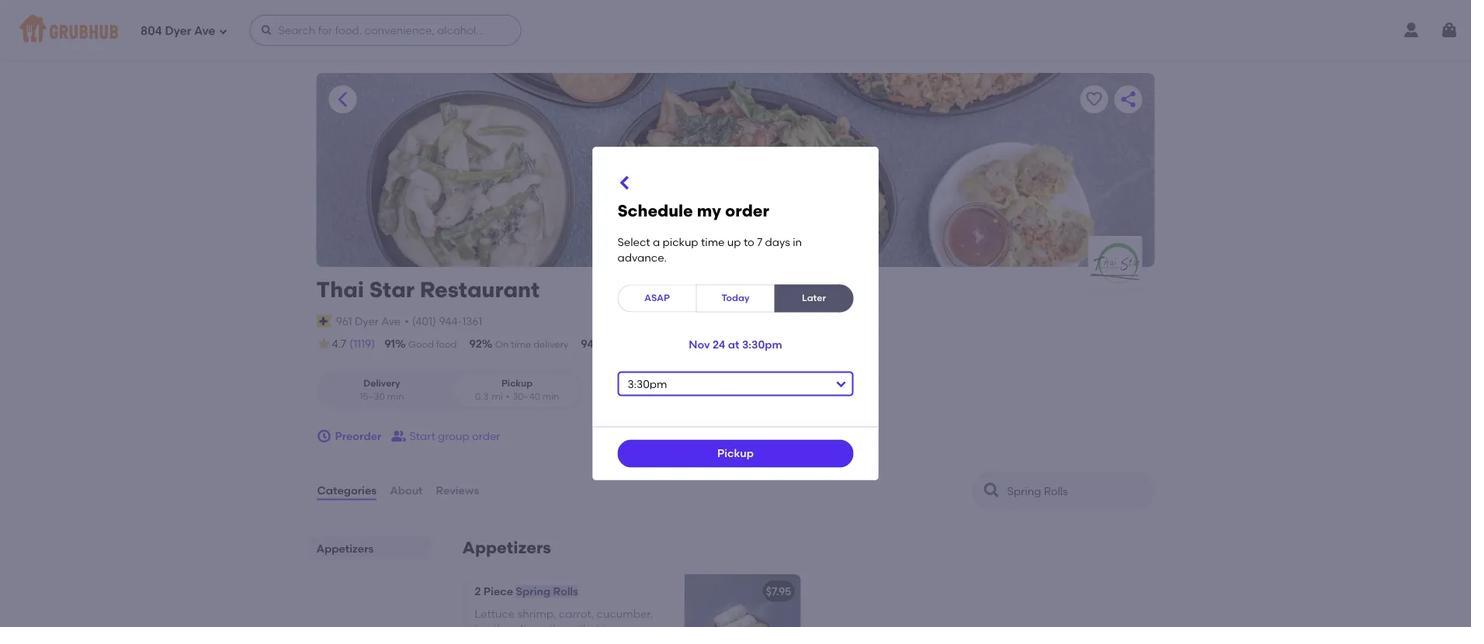 Task type: vqa. For each thing, say whether or not it's contained in the screenshot.
Sandwiches
no



Task type: describe. For each thing, give the bounding box(es) containing it.
92
[[469, 337, 482, 351]]

944-
[[439, 315, 462, 328]]

food
[[436, 339, 457, 350]]

24
[[713, 338, 726, 351]]

shrimp,
[[518, 607, 556, 620]]

advance.
[[618, 251, 667, 264]]

3:30pm
[[742, 338, 782, 351]]

0 horizontal spatial •
[[405, 315, 409, 328]]

ave for 804 dyer ave
[[194, 24, 215, 38]]

94
[[581, 337, 594, 351]]

7
[[757, 235, 763, 249]]

1 horizontal spatial svg image
[[1440, 21, 1459, 40]]

91
[[385, 337, 395, 351]]

pickup
[[663, 235, 698, 249]]

1361
[[462, 315, 482, 328]]

pickup for pickup
[[717, 447, 754, 460]]

subscription pass image
[[316, 315, 332, 328]]

today button
[[696, 284, 775, 312]]

select
[[618, 235, 650, 249]]

option group containing delivery 15–30 min
[[316, 371, 583, 410]]

lettuce
[[475, 607, 515, 620]]

and
[[502, 623, 523, 627]]

delivery
[[534, 339, 569, 350]]

2 piece spring rolls
[[475, 585, 578, 598]]

to
[[744, 235, 755, 249]]

dyer for 804
[[165, 24, 191, 38]]

thai
[[316, 277, 364, 303]]

later button
[[774, 284, 854, 312]]

0.3
[[475, 391, 488, 402]]

pickup for pickup 0.3 mi • 30–40 min
[[502, 378, 533, 389]]

(1119)
[[349, 337, 375, 351]]

about
[[390, 484, 423, 497]]

delivery
[[364, 378, 400, 389]]

reviews button
[[435, 463, 480, 519]]

• inside pickup 0.3 mi • 30–40 min
[[506, 391, 510, 402]]

save this restaurant button
[[1080, 85, 1108, 113]]

961 dyer ave
[[336, 315, 401, 328]]

categories
[[317, 484, 377, 497]]

start
[[410, 430, 435, 443]]

0 horizontal spatial svg image
[[260, 24, 273, 36]]

appetizers tab
[[316, 540, 425, 557]]

4.7
[[332, 337, 346, 351]]

my
[[697, 201, 721, 221]]

start group order button
[[391, 422, 500, 450]]

basil
[[475, 623, 499, 627]]

804 dyer ave
[[141, 24, 215, 38]]

thai star restaurant
[[316, 277, 540, 303]]

days
[[765, 235, 790, 249]]

about button
[[389, 463, 424, 519]]

nov
[[689, 338, 710, 351]]

ave for 961 dyer ave
[[381, 315, 401, 328]]

asap
[[644, 292, 670, 304]]

preorder
[[335, 430, 382, 443]]

restaurant
[[420, 277, 540, 303]]

svg image inside main navigation navigation
[[218, 27, 228, 36]]

noodles
[[526, 623, 567, 627]]

order for schedule my order
[[725, 201, 769, 221]]

delivery 15–30 min
[[360, 378, 404, 402]]

select a pickup time up to 7 days in advance.
[[618, 235, 802, 264]]

804
[[141, 24, 162, 38]]

961 dyer ave button
[[335, 313, 402, 330]]

min inside pickup 0.3 mi • 30–40 min
[[542, 391, 559, 402]]

today
[[722, 292, 750, 304]]

save this restaurant image
[[1085, 90, 1104, 109]]

(401) 944-1361 button
[[412, 313, 482, 329]]

on time delivery
[[495, 339, 569, 350]]

piece
[[484, 585, 513, 598]]

mi
[[492, 391, 503, 402]]



Task type: locate. For each thing, give the bounding box(es) containing it.
in for schedule my order
[[793, 235, 802, 249]]

$7.95
[[766, 585, 792, 598]]

rolled
[[570, 623, 599, 627]]

appetizers inside tab
[[316, 542, 374, 555]]

main navigation navigation
[[0, 0, 1471, 61]]

appetizers
[[462, 538, 551, 558], [316, 542, 374, 555]]

star
[[369, 277, 415, 303]]

in right days
[[793, 235, 802, 249]]

time
[[701, 235, 725, 249], [511, 339, 531, 350]]

0 horizontal spatial pickup
[[502, 378, 533, 389]]

svg image inside preorder 'button'
[[316, 429, 332, 444]]

cucumber,
[[597, 607, 653, 620]]

time left up
[[701, 235, 725, 249]]

rolls
[[553, 585, 578, 598]]

2 piece spring rolls image
[[684, 575, 801, 627]]

svg image
[[1440, 21, 1459, 40], [260, 24, 273, 36]]

0 horizontal spatial order
[[472, 430, 500, 443]]

0 horizontal spatial in
[[602, 623, 611, 627]]

1 vertical spatial pickup
[[717, 447, 754, 460]]

1 horizontal spatial time
[[701, 235, 725, 249]]

1 horizontal spatial in
[[793, 235, 802, 249]]

correct order
[[607, 339, 668, 350]]

time right the on
[[511, 339, 531, 350]]

lettuce shrimp, carrot, cucumber, basil and noodles rolled in ric
[[475, 607, 653, 627]]

2 vertical spatial svg image
[[316, 429, 332, 444]]

at
[[728, 338, 740, 351]]

time inside select a pickup time up to 7 days in advance.
[[701, 235, 725, 249]]

svg image up schedule
[[616, 174, 635, 192]]

preorder button
[[316, 422, 382, 450]]

svg image left preorder
[[316, 429, 332, 444]]

• (401) 944-1361
[[405, 315, 482, 328]]

1 vertical spatial time
[[511, 339, 531, 350]]

0 vertical spatial dyer
[[165, 24, 191, 38]]

pickup
[[502, 378, 533, 389], [717, 447, 754, 460]]

1 vertical spatial svg image
[[616, 174, 635, 192]]

1 horizontal spatial min
[[542, 391, 559, 402]]

nov 24 at 3:30pm button
[[689, 331, 782, 359]]

2
[[475, 585, 481, 598]]

1 min from the left
[[387, 391, 404, 402]]

spring
[[516, 585, 551, 598]]

star icon image
[[316, 336, 332, 352]]

1 vertical spatial •
[[506, 391, 510, 402]]

svg image right 804 dyer ave
[[218, 27, 228, 36]]

30–40
[[513, 391, 540, 402]]

(401)
[[412, 315, 436, 328]]

1 horizontal spatial order
[[644, 339, 668, 350]]

order right correct
[[644, 339, 668, 350]]

search icon image
[[983, 481, 1001, 500]]

share icon image
[[1119, 90, 1138, 109]]

in down cucumber,
[[602, 623, 611, 627]]

ave inside main navigation navigation
[[194, 24, 215, 38]]

dyer inside button
[[355, 315, 379, 328]]

0 vertical spatial time
[[701, 235, 725, 249]]

schedule
[[618, 201, 693, 221]]

dyer right 961
[[355, 315, 379, 328]]

0 vertical spatial ave
[[194, 24, 215, 38]]

on
[[495, 339, 509, 350]]

min inside delivery 15–30 min
[[387, 391, 404, 402]]

0 horizontal spatial min
[[387, 391, 404, 402]]

start group order
[[410, 430, 500, 443]]

order for start group order
[[472, 430, 500, 443]]

order
[[725, 201, 769, 221], [644, 339, 668, 350], [472, 430, 500, 443]]

0 vertical spatial in
[[793, 235, 802, 249]]

0 vertical spatial svg image
[[218, 27, 228, 36]]

correct
[[607, 339, 642, 350]]

in for 2 piece
[[602, 623, 611, 627]]

2 horizontal spatial order
[[725, 201, 769, 221]]

later
[[802, 292, 826, 304]]

2 horizontal spatial svg image
[[616, 174, 635, 192]]

0 vertical spatial pickup
[[502, 378, 533, 389]]

1 vertical spatial dyer
[[355, 315, 379, 328]]

group
[[438, 430, 469, 443]]

people icon image
[[391, 429, 406, 444]]

good
[[408, 339, 434, 350]]

ave
[[194, 24, 215, 38], [381, 315, 401, 328]]

asap button
[[618, 284, 697, 312]]

1 horizontal spatial svg image
[[316, 429, 332, 444]]

svg image
[[218, 27, 228, 36], [616, 174, 635, 192], [316, 429, 332, 444]]

Search Thai Star Restaurant search field
[[1006, 484, 1125, 499]]

reviews
[[436, 484, 479, 497]]

a
[[653, 235, 660, 249]]

nov 24 at 3:30pm
[[689, 338, 782, 351]]

0 vertical spatial order
[[725, 201, 769, 221]]

good food
[[408, 339, 457, 350]]

option group
[[316, 371, 583, 410]]

order right group
[[472, 430, 500, 443]]

0 vertical spatial •
[[405, 315, 409, 328]]

• left "(401)"
[[405, 315, 409, 328]]

1 vertical spatial ave
[[381, 315, 401, 328]]

pickup button
[[618, 440, 854, 468]]

1 horizontal spatial •
[[506, 391, 510, 402]]

1 horizontal spatial appetizers
[[462, 538, 551, 558]]

1 vertical spatial order
[[644, 339, 668, 350]]

thai star restaurant logo image
[[1088, 236, 1142, 290]]

min right "30–40"
[[542, 391, 559, 402]]

pickup 0.3 mi • 30–40 min
[[475, 378, 559, 402]]

dyer
[[165, 24, 191, 38], [355, 315, 379, 328]]

1 vertical spatial in
[[602, 623, 611, 627]]

ave inside button
[[381, 315, 401, 328]]

dyer inside main navigation navigation
[[165, 24, 191, 38]]

caret left icon image
[[333, 90, 352, 109]]

categories button
[[316, 463, 377, 519]]

min down delivery at the bottom
[[387, 391, 404, 402]]

1 horizontal spatial ave
[[381, 315, 401, 328]]

•
[[405, 315, 409, 328], [506, 391, 510, 402]]

order up to
[[725, 201, 769, 221]]

ave up 91 on the bottom left of the page
[[381, 315, 401, 328]]

appetizers down the categories button
[[316, 542, 374, 555]]

dyer for 961
[[355, 315, 379, 328]]

2 vertical spatial order
[[472, 430, 500, 443]]

ave right 804
[[194, 24, 215, 38]]

1 horizontal spatial pickup
[[717, 447, 754, 460]]

0 horizontal spatial time
[[511, 339, 531, 350]]

2 min from the left
[[542, 391, 559, 402]]

min
[[387, 391, 404, 402], [542, 391, 559, 402]]

0 horizontal spatial svg image
[[218, 27, 228, 36]]

0 horizontal spatial ave
[[194, 24, 215, 38]]

• right mi
[[506, 391, 510, 402]]

15–30
[[360, 391, 385, 402]]

in inside lettuce shrimp, carrot, cucumber, basil and noodles rolled in ric
[[602, 623, 611, 627]]

pickup inside button
[[717, 447, 754, 460]]

pickup inside pickup 0.3 mi • 30–40 min
[[502, 378, 533, 389]]

1 horizontal spatial dyer
[[355, 315, 379, 328]]

order inside button
[[472, 430, 500, 443]]

carrot,
[[559, 607, 594, 620]]

in inside select a pickup time up to 7 days in advance.
[[793, 235, 802, 249]]

in
[[793, 235, 802, 249], [602, 623, 611, 627]]

0 horizontal spatial appetizers
[[316, 542, 374, 555]]

961
[[336, 315, 352, 328]]

schedule my order
[[618, 201, 769, 221]]

up
[[727, 235, 741, 249]]

0 horizontal spatial dyer
[[165, 24, 191, 38]]

appetizers up piece
[[462, 538, 551, 558]]

dyer right 804
[[165, 24, 191, 38]]



